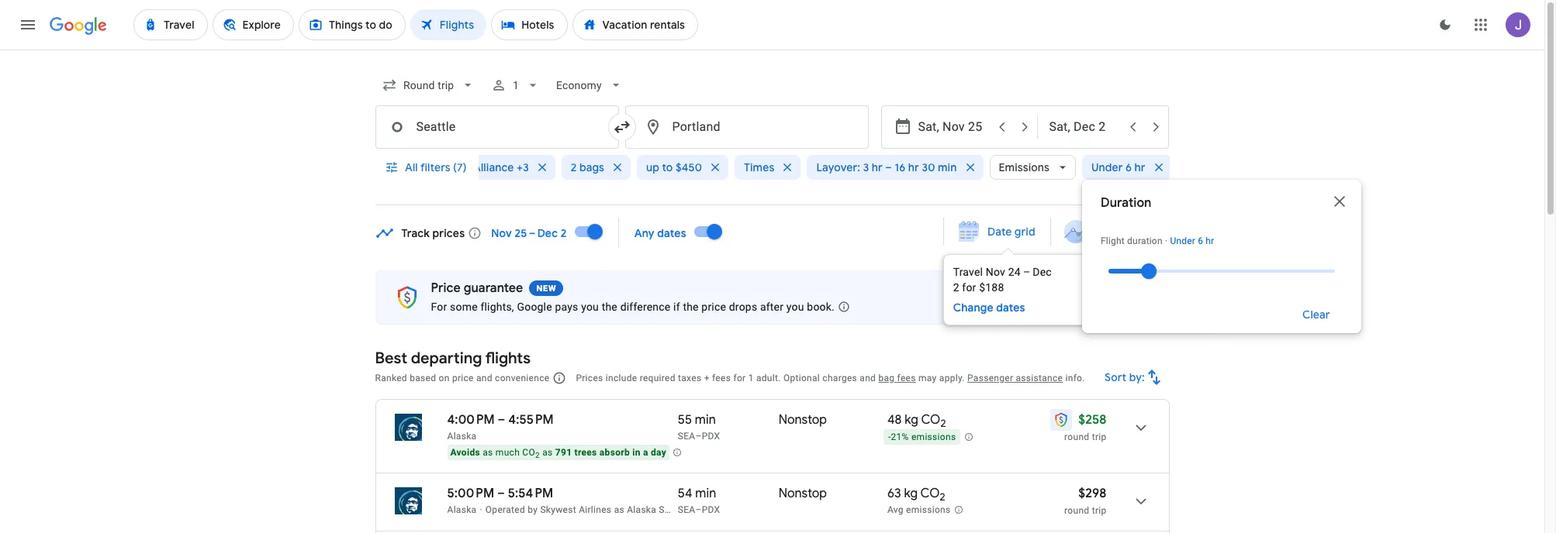 Task type: vqa. For each thing, say whether or not it's contained in the screenshot.
2 in Nov 24 – Dec 2
yes



Task type: describe. For each thing, give the bounding box(es) containing it.
if
[[673, 301, 680, 313]]

1 vertical spatial emissions
[[906, 505, 951, 516]]

co for 55 min
[[921, 413, 941, 428]]

$450
[[676, 161, 702, 175]]

Departure text field
[[918, 106, 990, 148]]

1 horizontal spatial as
[[542, 448, 553, 459]]

new
[[536, 284, 557, 294]]

close dialog image
[[1331, 192, 1349, 211]]

kg for 63
[[904, 486, 918, 502]]

min for 63
[[695, 486, 716, 502]]

to
[[662, 161, 673, 175]]

Departure time: 5:00 PM. text field
[[447, 486, 494, 502]]

(7)
[[453, 161, 466, 175]]

emissions
[[999, 161, 1050, 175]]

4:00 pm – 4:55 pm alaska
[[447, 413, 554, 442]]

55 min sea – pdx
[[678, 413, 720, 442]]

– for 55
[[696, 431, 702, 442]]

0 vertical spatial price
[[702, 301, 726, 313]]

2 bags
[[571, 161, 604, 175]]

leaves seattle-tacoma international airport at 4:00 pm on saturday, november 25 and arrives at portland international airport at 4:55 pm on saturday, november 25. element
[[447, 413, 554, 428]]

drops
[[729, 301, 757, 313]]

may
[[919, 373, 937, 384]]

clear
[[1303, 308, 1331, 322]]

find the best price region
[[375, 213, 1217, 326]]

times button
[[735, 149, 801, 186]]

avg emissions
[[887, 505, 951, 516]]

for some flights, google pays you the difference if the price drops after you book.
[[431, 301, 835, 313]]

alliance
[[473, 161, 514, 175]]

2 right 25 – dec
[[561, 226, 567, 240]]

flight details. leaves seattle-tacoma international airport at 4:00 pm on saturday, november 25 and arrives at portland international airport at 4:55 pm on saturday, november 25. image
[[1122, 410, 1159, 447]]

min inside 'popup button'
[[938, 161, 957, 175]]

4:55 pm
[[508, 413, 554, 428]]

4:00 pm
[[447, 413, 495, 428]]

skywest
[[540, 505, 576, 516]]

pdx for 54 min
[[702, 505, 720, 516]]

54
[[678, 486, 692, 502]]

nonstop flight. element for 48
[[779, 413, 827, 431]]

trees
[[575, 448, 597, 459]]

sort by:
[[1105, 371, 1145, 385]]

-
[[888, 432, 891, 443]]

leaves seattle-tacoma international airport at 5:00 pm on saturday, november 25 and arrives at portland international airport at 5:54 pm on saturday, november 25. element
[[447, 486, 553, 502]]

ranked based on price and convenience
[[375, 373, 550, 384]]

avg
[[887, 505, 904, 516]]

difference
[[620, 301, 671, 313]]

travel
[[953, 266, 986, 279]]

prices
[[576, 373, 603, 384]]

$298
[[1079, 486, 1107, 502]]

emissions button
[[990, 149, 1076, 186]]

0 horizontal spatial for
[[733, 373, 746, 384]]

1 and from the left
[[476, 373, 493, 384]]

bags
[[580, 161, 604, 175]]

taxes
[[678, 373, 702, 384]]

co inside avoids as much co 2 as 791 trees absorb in a day
[[522, 448, 535, 459]]

pays
[[555, 301, 578, 313]]

flight details. leaves seattle-tacoma international airport at 5:00 pm on saturday, november 25 and arrives at portland international airport at 5:54 pm on saturday, november 25. image
[[1122, 483, 1159, 521]]

sea for 54
[[678, 505, 696, 516]]

close image
[[1181, 265, 1194, 277]]

departing
[[411, 349, 482, 369]]

track
[[401, 226, 430, 240]]

change dates button
[[953, 300, 1060, 316]]

$188
[[979, 282, 1004, 294]]

graph
[[1124, 225, 1154, 239]]

price for price guarantee
[[431, 281, 461, 296]]

pdx for 55 min
[[702, 431, 720, 442]]

25 – dec
[[515, 226, 558, 240]]

– for layover:
[[885, 161, 892, 175]]

operated by skywest airlines as alaska skywest
[[486, 505, 696, 516]]

ranked
[[375, 373, 407, 384]]

some
[[450, 301, 478, 313]]

star
[[450, 161, 471, 175]]

total duration 55 min. element
[[678, 413, 779, 431]]

hr right ·
[[1206, 236, 1214, 247]]

for
[[431, 301, 447, 313]]

– for 54
[[696, 505, 702, 516]]

Departure time: 4:00 PM. text field
[[447, 413, 495, 428]]

star alliance +3
[[450, 161, 529, 175]]

0 horizontal spatial as
[[483, 448, 493, 459]]

55
[[678, 413, 692, 428]]

up to $450 button
[[637, 149, 729, 186]]

1 inside best departing flights main content
[[748, 373, 754, 384]]

all filters (7) button
[[375, 149, 479, 186]]

791
[[555, 448, 572, 459]]

duration
[[1127, 236, 1163, 247]]

up to $450
[[646, 161, 702, 175]]

48
[[887, 413, 902, 428]]

sort by: button
[[1098, 359, 1170, 396]]

learn more about ranking image
[[553, 372, 567, 386]]

1 fees from the left
[[712, 373, 731, 384]]

main menu image
[[19, 16, 37, 34]]

Arrival time: 4:55 PM. text field
[[508, 413, 554, 428]]

date
[[987, 225, 1012, 239]]

swap origin and destination. image
[[613, 118, 631, 137]]

none search field containing duration
[[375, 67, 1362, 334]]

$298 round trip
[[1065, 486, 1107, 517]]

21%
[[891, 432, 909, 443]]

under 6 hr button
[[1082, 149, 1172, 186]]

round inside "$298 round trip"
[[1065, 506, 1090, 517]]

48 kg co 2
[[887, 413, 946, 431]]

2 the from the left
[[683, 301, 699, 313]]

1 vertical spatial under
[[1170, 236, 1196, 247]]

1 horizontal spatial 6
[[1198, 236, 1203, 247]]

day
[[651, 448, 667, 459]]

layover: 3 hr – 16 hr 30 min
[[817, 161, 957, 175]]

·
[[1165, 236, 1168, 247]]

hr right 3 at right
[[872, 161, 883, 175]]

nov for 25 – dec
[[491, 226, 512, 240]]

in
[[632, 448, 641, 459]]

2 inside nov 24 – dec 2
[[953, 282, 959, 294]]

price graph
[[1095, 225, 1154, 239]]

none text field inside search field
[[375, 106, 619, 149]]

layover: 3 hr – 16 hr 30 min button
[[807, 149, 983, 186]]

2 you from the left
[[787, 301, 804, 313]]

bag fees button
[[879, 373, 916, 384]]

nov 25 – dec 2
[[491, 226, 567, 240]]

co for 54 min
[[921, 486, 940, 502]]

2 inside 48 kg co 2
[[941, 418, 946, 431]]

all filters (7)
[[405, 161, 466, 175]]

on
[[439, 373, 450, 384]]

google
[[517, 301, 552, 313]]

min for 48
[[695, 413, 716, 428]]

3
[[863, 161, 869, 175]]

1 trip from the top
[[1092, 432, 1107, 443]]

+
[[704, 373, 710, 384]]



Task type: locate. For each thing, give the bounding box(es) containing it.
min inside 54 min sea – pdx
[[695, 486, 716, 502]]

sea
[[678, 431, 696, 442], [678, 505, 696, 516]]

avoids as much co 2 as 791 trees absorb in a day
[[450, 448, 667, 460]]

None text field
[[625, 106, 869, 149]]

– inside 'popup button'
[[885, 161, 892, 175]]

0 vertical spatial for
[[962, 282, 976, 294]]

passenger assistance button
[[967, 373, 1063, 384]]

all
[[405, 161, 418, 175]]

up
[[646, 161, 660, 175]]

1 vertical spatial price
[[431, 281, 461, 296]]

under up duration
[[1092, 161, 1123, 175]]

0 horizontal spatial price
[[452, 373, 474, 384]]

guarantee
[[464, 281, 523, 296]]

best departing flights main content
[[375, 213, 1217, 534]]

track prices
[[401, 226, 465, 240]]

avoids
[[450, 448, 480, 459]]

None field
[[375, 71, 482, 99], [550, 71, 630, 99], [375, 71, 482, 99], [550, 71, 630, 99]]

Return text field
[[1049, 106, 1121, 148]]

1 vertical spatial for
[[733, 373, 746, 384]]

0 horizontal spatial the
[[602, 301, 618, 313]]

New feature text field
[[529, 281, 564, 296]]

0 vertical spatial 1
[[513, 79, 519, 92]]

1 vertical spatial co
[[522, 448, 535, 459]]

1 vertical spatial nonstop
[[779, 486, 827, 502]]

1 vertical spatial dates
[[996, 301, 1025, 315]]

1 horizontal spatial price
[[702, 301, 726, 313]]

0 vertical spatial nonstop
[[779, 413, 827, 428]]

alaska down "5:00 pm"
[[447, 505, 477, 516]]

hr inside popup button
[[1135, 161, 1146, 175]]

prices include required taxes + fees for 1 adult. optional charges and bag fees may apply. passenger assistance
[[576, 373, 1063, 384]]

pdx down the total duration 54 min. element
[[702, 505, 720, 516]]

min
[[938, 161, 957, 175], [695, 413, 716, 428], [695, 486, 716, 502]]

2
[[571, 161, 577, 175], [561, 226, 567, 240], [953, 282, 959, 294], [941, 418, 946, 431], [535, 452, 540, 460], [940, 491, 945, 504]]

sea down "55"
[[678, 431, 696, 442]]

absorb
[[600, 448, 630, 459]]

required
[[640, 373, 676, 384]]

1 sea from the top
[[678, 431, 696, 442]]

2 inside avoids as much co 2 as 791 trees absorb in a day
[[535, 452, 540, 460]]

2 inside popup button
[[571, 161, 577, 175]]

nov up $188
[[986, 266, 1006, 279]]

optional
[[784, 373, 820, 384]]

2 trip from the top
[[1092, 506, 1107, 517]]

co inside 48 kg co 2
[[921, 413, 941, 428]]

nov right the "learn more about tracked prices" icon on the left of the page
[[491, 226, 512, 240]]

price right the on
[[452, 373, 474, 384]]

0 vertical spatial price
[[1095, 225, 1121, 239]]

nonstop
[[779, 413, 827, 428], [779, 486, 827, 502]]

0 horizontal spatial you
[[581, 301, 599, 313]]

– inside the '55 min sea – pdx'
[[696, 431, 702, 442]]

0 horizontal spatial under
[[1092, 161, 1123, 175]]

1 nonstop from the top
[[779, 413, 827, 428]]

2 bags button
[[562, 149, 631, 186]]

co up avg emissions
[[921, 486, 940, 502]]

2 pdx from the top
[[702, 505, 720, 516]]

price for price graph
[[1095, 225, 1121, 239]]

258 US dollars text field
[[1079, 413, 1107, 428]]

2 up avg emissions
[[940, 491, 945, 504]]

loading results progress bar
[[0, 50, 1545, 53]]

skywest
[[659, 505, 696, 516]]

include
[[606, 373, 637, 384]]

trip down $258
[[1092, 432, 1107, 443]]

min right "55"
[[695, 413, 716, 428]]

co inside 63 kg co 2
[[921, 486, 940, 502]]

1 inside 'popup button'
[[513, 79, 519, 92]]

flight
[[1101, 236, 1125, 247]]

you right after
[[787, 301, 804, 313]]

best departing flights
[[375, 349, 531, 369]]

– down total duration 55 min. 'element'
[[696, 431, 702, 442]]

layover:
[[817, 161, 860, 175]]

the left difference on the left
[[602, 301, 618, 313]]

duration
[[1101, 196, 1152, 211]]

– left 4:55 pm
[[498, 413, 505, 428]]

filters
[[420, 161, 450, 175]]

2 up -21% emissions in the bottom of the page
[[941, 418, 946, 431]]

pdx down total duration 55 min. 'element'
[[702, 431, 720, 442]]

apply.
[[939, 373, 965, 384]]

0 horizontal spatial dates
[[657, 226, 686, 240]]

co up -21% emissions in the bottom of the page
[[921, 413, 941, 428]]

nov 24 – dec 2
[[953, 266, 1052, 294]]

fees right bag
[[897, 373, 916, 384]]

sort
[[1105, 371, 1126, 385]]

for left adult.
[[733, 373, 746, 384]]

2 nonstop flight. element from the top
[[779, 486, 827, 504]]

best
[[375, 349, 407, 369]]

1 horizontal spatial for
[[962, 282, 976, 294]]

under right ·
[[1170, 236, 1196, 247]]

– up operated
[[497, 486, 505, 502]]

adult.
[[756, 373, 781, 384]]

–
[[885, 161, 892, 175], [498, 413, 505, 428], [696, 431, 702, 442], [497, 486, 505, 502], [696, 505, 702, 516]]

0 horizontal spatial and
[[476, 373, 493, 384]]

16
[[895, 161, 906, 175]]

min right the 54
[[695, 486, 716, 502]]

1 button
[[485, 67, 547, 104]]

6 up duration
[[1126, 161, 1132, 175]]

0 vertical spatial nov
[[491, 226, 512, 240]]

1 horizontal spatial dates
[[996, 301, 1025, 315]]

star alliance +3 button
[[441, 149, 555, 186]]

1 horizontal spatial nov
[[986, 266, 1006, 279]]

2 nonstop from the top
[[779, 486, 827, 502]]

fees right +
[[712, 373, 731, 384]]

1 horizontal spatial the
[[683, 301, 699, 313]]

hr up duration
[[1135, 161, 1146, 175]]

1 vertical spatial price
[[452, 373, 474, 384]]

0 vertical spatial min
[[938, 161, 957, 175]]

avoids as much co2 as 791 trees absorb in a day. learn more about this calculation. image
[[673, 448, 682, 458]]

emissions down 63 kg co 2
[[906, 505, 951, 516]]

1 vertical spatial sea
[[678, 505, 696, 516]]

dates right any
[[657, 226, 686, 240]]

charges
[[823, 373, 857, 384]]

min right 30
[[938, 161, 957, 175]]

passenger
[[967, 373, 1013, 384]]

operated
[[486, 505, 525, 516]]

convenience
[[495, 373, 550, 384]]

hr right 16
[[908, 161, 919, 175]]

learn more about tracked prices image
[[468, 226, 482, 240]]

– left 16
[[885, 161, 892, 175]]

date grid
[[987, 225, 1035, 239]]

1 horizontal spatial and
[[860, 373, 876, 384]]

1 vertical spatial trip
[[1092, 506, 1107, 517]]

1 vertical spatial 1
[[748, 373, 754, 384]]

round down $258
[[1065, 432, 1090, 443]]

kg inside 63 kg co 2
[[904, 486, 918, 502]]

dates
[[657, 226, 686, 240], [996, 301, 1025, 315]]

0 vertical spatial pdx
[[702, 431, 720, 442]]

min inside the '55 min sea – pdx'
[[695, 413, 716, 428]]

kg inside 48 kg co 2
[[905, 413, 919, 428]]

flights
[[485, 349, 531, 369]]

0 horizontal spatial 1
[[513, 79, 519, 92]]

1 you from the left
[[581, 301, 599, 313]]

1 vertical spatial min
[[695, 413, 716, 428]]

1 horizontal spatial fees
[[897, 373, 916, 384]]

0 vertical spatial sea
[[678, 431, 696, 442]]

alaska inside 4:00 pm – 4:55 pm alaska
[[447, 431, 477, 442]]

kg for 48
[[905, 413, 919, 428]]

hr
[[872, 161, 883, 175], [908, 161, 919, 175], [1135, 161, 1146, 175], [1206, 236, 1214, 247]]

under inside popup button
[[1092, 161, 1123, 175]]

1 vertical spatial 6
[[1198, 236, 1203, 247]]

as
[[483, 448, 493, 459], [542, 448, 553, 459], [614, 505, 625, 516]]

2 and from the left
[[860, 373, 876, 384]]

kg right 48
[[905, 413, 919, 428]]

None text field
[[375, 106, 619, 149]]

0 vertical spatial 6
[[1126, 161, 1132, 175]]

under 6 hr
[[1092, 161, 1146, 175]]

0 vertical spatial dates
[[657, 226, 686, 240]]

emissions down 48 kg co 2
[[912, 432, 956, 443]]

alaska left skywest
[[627, 505, 656, 516]]

co right much
[[522, 448, 535, 459]]

54 min sea – pdx
[[678, 486, 720, 516]]

0 horizontal spatial nov
[[491, 226, 512, 240]]

dates down $188
[[996, 301, 1025, 315]]

under
[[1092, 161, 1123, 175], [1170, 236, 1196, 247]]

1 horizontal spatial 1
[[748, 373, 754, 384]]

and down flights
[[476, 373, 493, 384]]

– inside 4:00 pm – 4:55 pm alaska
[[498, 413, 505, 428]]

grid
[[1014, 225, 1035, 239]]

for inside for $188 change dates
[[962, 282, 976, 294]]

0 vertical spatial round
[[1065, 432, 1090, 443]]

298 US dollars text field
[[1079, 486, 1107, 502]]

0 vertical spatial emissions
[[912, 432, 956, 443]]

0 vertical spatial kg
[[905, 413, 919, 428]]

2 fees from the left
[[897, 373, 916, 384]]

0 horizontal spatial price
[[431, 281, 461, 296]]

0 horizontal spatial 6
[[1126, 161, 1132, 175]]

pdx inside the '55 min sea – pdx'
[[702, 431, 720, 442]]

2 vertical spatial co
[[921, 486, 940, 502]]

1 horizontal spatial under
[[1170, 236, 1196, 247]]

round trip
[[1065, 432, 1107, 443]]

nonstop for 63
[[779, 486, 827, 502]]

Arrival time: 5:54 PM. text field
[[508, 486, 553, 502]]

1 the from the left
[[602, 301, 618, 313]]

the
[[602, 301, 618, 313], [683, 301, 699, 313]]

2 down travel
[[953, 282, 959, 294]]

5:00 pm – 5:54 pm
[[447, 486, 553, 502]]

trip down $298 text field
[[1092, 506, 1107, 517]]

5:00 pm
[[447, 486, 494, 502]]

dates inside for $188 change dates
[[996, 301, 1025, 315]]

round down $298 text field
[[1065, 506, 1090, 517]]

emissions
[[912, 432, 956, 443], [906, 505, 951, 516]]

6 inside popup button
[[1126, 161, 1132, 175]]

2 horizontal spatial as
[[614, 505, 625, 516]]

and left bag
[[860, 373, 876, 384]]

5:54 pm
[[508, 486, 553, 502]]

the right if
[[683, 301, 699, 313]]

0 vertical spatial nonstop flight. element
[[779, 413, 827, 431]]

None search field
[[375, 67, 1362, 334]]

as left much
[[483, 448, 493, 459]]

price left "graph" in the top right of the page
[[1095, 225, 1121, 239]]

pdx inside 54 min sea – pdx
[[702, 505, 720, 516]]

change appearance image
[[1427, 6, 1464, 43]]

1 horizontal spatial you
[[787, 301, 804, 313]]

flights,
[[481, 301, 514, 313]]

0 horizontal spatial fees
[[712, 373, 731, 384]]

nov
[[491, 226, 512, 240], [986, 266, 1006, 279]]

– inside 54 min sea – pdx
[[696, 505, 702, 516]]

2 inside 63 kg co 2
[[940, 491, 945, 504]]

nov inside nov 24 – dec 2
[[986, 266, 1006, 279]]

– down the total duration 54 min. element
[[696, 505, 702, 516]]

0 vertical spatial co
[[921, 413, 941, 428]]

for down travel
[[962, 282, 976, 294]]

1 round from the top
[[1065, 432, 1090, 443]]

alaska
[[447, 431, 477, 442], [447, 505, 477, 516], [627, 505, 656, 516]]

based
[[410, 373, 436, 384]]

sea for 55
[[678, 431, 696, 442]]

alaska up avoids at bottom left
[[447, 431, 477, 442]]

trip inside "$298 round trip"
[[1092, 506, 1107, 517]]

2 left bags
[[571, 161, 577, 175]]

1 vertical spatial pdx
[[702, 505, 720, 516]]

prices
[[433, 226, 465, 240]]

nonstop for 48
[[779, 413, 827, 428]]

1 horizontal spatial price
[[1095, 225, 1121, 239]]

as right "airlines"
[[614, 505, 625, 516]]

sea down the 54
[[678, 505, 696, 516]]

sea inside 54 min sea – pdx
[[678, 505, 696, 516]]

any
[[634, 226, 655, 240]]

2 vertical spatial min
[[695, 486, 716, 502]]

sea inside the '55 min sea – pdx'
[[678, 431, 696, 442]]

learn more about price guarantee image
[[825, 289, 862, 326]]

1 vertical spatial nonstop flight. element
[[779, 486, 827, 504]]

0 vertical spatial under
[[1092, 161, 1123, 175]]

2 round from the top
[[1065, 506, 1090, 517]]

total duration 54 min. element
[[678, 486, 779, 504]]

price inside button
[[1095, 225, 1121, 239]]

1 nonstop flight. element from the top
[[779, 413, 827, 431]]

1 vertical spatial nov
[[986, 266, 1006, 279]]

1 pdx from the top
[[702, 431, 720, 442]]

2 left 791
[[535, 452, 540, 460]]

price
[[702, 301, 726, 313], [452, 373, 474, 384]]

any dates
[[634, 226, 686, 240]]

as left 791
[[542, 448, 553, 459]]

nonstop flight. element for 63
[[779, 486, 827, 504]]

for $188 change dates
[[953, 282, 1025, 315]]

1 vertical spatial kg
[[904, 486, 918, 502]]

nonstop flight. element
[[779, 413, 827, 431], [779, 486, 827, 504]]

assistance
[[1016, 373, 1063, 384]]

you right 'pays'
[[581, 301, 599, 313]]

-21% emissions
[[888, 432, 956, 443]]

book.
[[807, 301, 835, 313]]

6 right ·
[[1198, 236, 1203, 247]]

date grid button
[[947, 218, 1048, 246]]

clear button
[[1284, 296, 1349, 334]]

price up for
[[431, 281, 461, 296]]

1 vertical spatial round
[[1065, 506, 1090, 517]]

kg right 63 on the bottom
[[904, 486, 918, 502]]

$258
[[1079, 413, 1107, 428]]

price left drops
[[702, 301, 726, 313]]

nov for 24 – dec
[[986, 266, 1006, 279]]

2 sea from the top
[[678, 505, 696, 516]]

6
[[1126, 161, 1132, 175], [1198, 236, 1203, 247]]

0 vertical spatial trip
[[1092, 432, 1107, 443]]

after
[[760, 301, 784, 313]]



